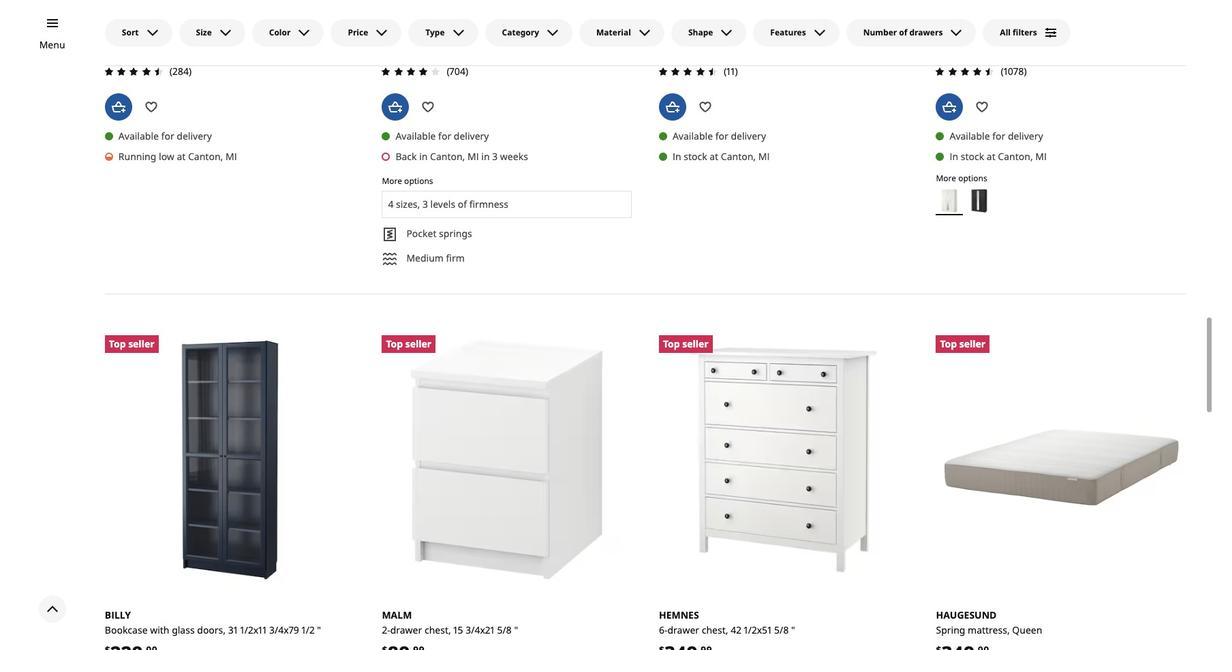Task type: describe. For each thing, give the bounding box(es) containing it.
hemnes
[[659, 609, 699, 622]]

delivery for 259
[[731, 130, 766, 142]]

firmness
[[469, 198, 509, 211]]

in stock at canton, mi for 249
[[950, 150, 1047, 163]]

bookcase
[[105, 624, 148, 637]]

mi for 249
[[1036, 150, 1047, 163]]

menu button
[[39, 37, 65, 52]]

shape button
[[671, 19, 747, 46]]

at for 259
[[710, 150, 719, 163]]

available for 239
[[119, 130, 159, 142]]

. inside 6-drawer dresser, 55 1/8x18 1/2x29 1/2 " $ 259 . 99
[[698, 35, 700, 48]]

3 mi from the left
[[468, 150, 479, 163]]

3 canton, from the left
[[430, 150, 465, 163]]

available for delivery for 249
[[950, 130, 1043, 142]]

top seller for doors,
[[109, 337, 154, 350]]

running
[[119, 150, 156, 163]]

2-
[[382, 624, 390, 637]]

delivery for 249
[[1008, 130, 1043, 142]]

2 in from the left
[[482, 150, 490, 163]]

hybrid
[[382, 15, 412, 28]]

top for 15
[[386, 337, 403, 350]]

" inside 'hemnes 6-drawer chest, 42 1/2x51 5/8 "'
[[792, 624, 795, 637]]

5/8 inside desk, 55 1/8x23 5/8 " $ 239 . 97
[[177, 15, 192, 28]]

3/4x21
[[466, 624, 495, 637]]

sizes,
[[396, 198, 420, 211]]

menu
[[39, 38, 65, 51]]

249
[[942, 32, 975, 58]]

billy
[[105, 609, 131, 622]]

drawer for hemnes 6-drawer chest, 42 1/2x51 5/8 "
[[668, 624, 700, 637]]

1 horizontal spatial 3
[[492, 150, 498, 163]]

1/2 inside 6-drawer dresser, 55 1/8x18 1/2x29 1/2 " $ 259 . 99
[[815, 15, 828, 28]]

chest, for 42
[[702, 624, 728, 637]]

599
[[387, 32, 421, 58]]

canton, for 249
[[998, 150, 1033, 163]]

available for 259
[[673, 130, 713, 142]]

number of drawers button
[[846, 19, 976, 46]]

shape
[[688, 27, 713, 38]]

pocket
[[407, 227, 437, 240]]

top for doors,
[[109, 337, 126, 350]]

1/2x51
[[744, 624, 772, 637]]

size button
[[179, 19, 245, 46]]

3 for wardrobe with 3 doors, 46x74 3/4 " $ 249 . 99
[[1005, 15, 1010, 28]]

hybrid mattress, king $ 599 . 00
[[382, 15, 479, 58]]

options for 599
[[404, 175, 433, 187]]

3/4
[[1073, 15, 1087, 28]]

available for delivery for 239
[[119, 130, 212, 142]]

firm
[[446, 251, 465, 264]]

spring
[[936, 624, 966, 637]]

for for 259
[[716, 130, 729, 142]]

top for 42
[[663, 337, 680, 350]]

stock for 259
[[684, 150, 707, 163]]

back in canton, mi in 3 weeks
[[396, 150, 528, 163]]

options for 249
[[959, 172, 988, 184]]

97
[[146, 35, 157, 48]]

1/2 inside billy bookcase with glass doors, 31 1/2x11 3/4x79 1/2 "
[[302, 624, 315, 637]]

6-drawer dresser, 55 1/8x18 1/2x29 1/2 " $ 259 . 99
[[659, 15, 835, 58]]

" inside desk, 55 1/8x23 5/8 " $ 239 . 97
[[194, 15, 198, 28]]

sort button
[[105, 19, 172, 46]]

for for 599
[[438, 130, 451, 142]]

review: 4 out of 5 stars. total reviews: 704 image
[[378, 63, 444, 80]]

" inside malm 2-drawer chest, 15 3/4x21 5/8 "
[[514, 624, 518, 637]]

hemnes 6-drawer chest, 42 1/2x51 5/8 "
[[659, 609, 795, 637]]

features
[[771, 27, 806, 38]]

all filters
[[1000, 27, 1037, 38]]

billy bookcase with glass doors, 31 1/2x11 3/4x79 1/2 "
[[105, 609, 321, 637]]

. inside 'wardrobe with 3 doors, 46x74 3/4 " $ 249 . 99'
[[975, 35, 978, 48]]

in for 249
[[950, 150, 959, 163]]

haugesund spring mattress, queen
[[936, 609, 1043, 637]]

99 inside 6-drawer dresser, 55 1/8x18 1/2x29 1/2 " $ 259 . 99
[[700, 35, 712, 48]]

" inside 'wardrobe with 3 doors, 46x74 3/4 " $ 249 . 99'
[[1090, 15, 1094, 28]]

at for 239
[[177, 150, 186, 163]]

color button
[[252, 19, 324, 46]]

category button
[[485, 19, 573, 46]]

stock for 249
[[961, 150, 985, 163]]

more options for 249
[[936, 172, 988, 184]]

available for 249
[[950, 130, 990, 142]]

55 inside desk, 55 1/8x23 5/8 " $ 239 . 97
[[132, 15, 143, 28]]

top seller for 42
[[663, 337, 709, 350]]

features button
[[754, 19, 840, 46]]

medium
[[407, 251, 444, 264]]

5/8 for hemnes 6-drawer chest, 42 1/2x51 5/8 "
[[774, 624, 789, 637]]

seller for 42
[[683, 337, 709, 350]]

all filters button
[[983, 19, 1071, 46]]

1/2x29
[[784, 15, 813, 28]]

top seller for 15
[[386, 337, 432, 350]]

15
[[454, 624, 463, 637]]

239
[[110, 32, 143, 58]]

1/2x11
[[240, 624, 267, 637]]

4
[[388, 198, 394, 211]]

5/8 for malm 2-drawer chest, 15 3/4x21 5/8 "
[[497, 624, 512, 637]]

running low at canton, mi
[[119, 150, 237, 163]]

. inside "hybrid mattress, king $ 599 . 00"
[[421, 35, 424, 48]]

more for 599
[[382, 175, 402, 187]]

mi for 259
[[759, 150, 770, 163]]

malm
[[382, 609, 412, 622]]

pocket springs
[[407, 227, 472, 240]]

queen
[[1013, 624, 1043, 637]]

with inside billy bookcase with glass doors, 31 1/2x11 3/4x79 1/2 "
[[150, 624, 169, 637]]

46x74
[[1044, 15, 1070, 28]]

for for 239
[[161, 130, 174, 142]]

desk, 55 1/8x23 5/8 " $ 239 . 97
[[105, 15, 198, 58]]

" inside billy bookcase with glass doors, 31 1/2x11 3/4x79 1/2 "
[[317, 624, 321, 637]]

4 top from the left
[[940, 337, 957, 350]]

(284)
[[170, 65, 192, 78]]

low
[[159, 150, 174, 163]]

canton, for 239
[[188, 150, 223, 163]]

delivery for 239
[[177, 130, 212, 142]]

more for 249
[[936, 172, 957, 184]]

$ inside desk, 55 1/8x23 5/8 " $ 239 . 97
[[105, 35, 110, 48]]



Task type: locate. For each thing, give the bounding box(es) containing it.
$ up review: 4.6 out of 5 stars. total reviews: 11 image
[[659, 35, 665, 48]]

1 mi from the left
[[226, 150, 237, 163]]

available for delivery up back in canton, mi in 3 weeks
[[396, 130, 489, 142]]

1/8x18
[[753, 15, 782, 28]]

1 horizontal spatial 99
[[978, 35, 989, 48]]

5/8 inside 'hemnes 6-drawer chest, 42 1/2x51 5/8 "'
[[774, 624, 789, 637]]

$ inside "hybrid mattress, king $ 599 . 00"
[[382, 35, 387, 48]]

6-
[[659, 15, 668, 28], [659, 624, 668, 637]]

color
[[269, 27, 291, 38]]

drawer for malm 2-drawer chest, 15 3/4x21 5/8 "
[[390, 624, 422, 637]]

delivery
[[177, 130, 212, 142], [731, 130, 766, 142], [454, 130, 489, 142], [1008, 130, 1043, 142]]

. down wardrobe
[[975, 35, 978, 48]]

doors,
[[1013, 15, 1041, 28], [197, 624, 226, 637]]

$ inside 6-drawer dresser, 55 1/8x18 1/2x29 1/2 " $ 259 . 99
[[659, 35, 665, 48]]

1 vertical spatial 6-
[[659, 624, 668, 637]]

2 . from the left
[[698, 35, 700, 48]]

number
[[864, 27, 897, 38]]

back
[[396, 150, 417, 163]]

1 vertical spatial 3
[[492, 150, 498, 163]]

canton, for 259
[[721, 150, 756, 163]]

chest, inside malm 2-drawer chest, 15 3/4x21 5/8 "
[[425, 624, 451, 637]]

6- inside 6-drawer dresser, 55 1/8x18 1/2x29 1/2 " $ 259 . 99
[[659, 15, 668, 28]]

5/8 right 3/4x21
[[497, 624, 512, 637]]

for up back in canton, mi in 3 weeks
[[438, 130, 451, 142]]

more options for 599
[[382, 175, 433, 187]]

more
[[936, 172, 957, 184], [382, 175, 402, 187]]

3 . from the left
[[421, 35, 424, 48]]

available up back
[[396, 130, 436, 142]]

2 at from the left
[[710, 150, 719, 163]]

3 right "sizes,"
[[423, 198, 428, 211]]

3 for 4 sizes, 3 levels of firmness
[[423, 198, 428, 211]]

chest, for 15
[[425, 624, 451, 637]]

. right sort
[[143, 35, 146, 48]]

0 vertical spatial mattress,
[[415, 15, 457, 28]]

3 $ from the left
[[382, 35, 387, 48]]

for up the low
[[161, 130, 174, 142]]

available for delivery
[[119, 130, 212, 142], [673, 130, 766, 142], [396, 130, 489, 142], [950, 130, 1043, 142]]

99 left all
[[978, 35, 989, 48]]

1 horizontal spatial with
[[983, 15, 1003, 28]]

1 horizontal spatial more options
[[936, 172, 988, 184]]

.
[[143, 35, 146, 48], [698, 35, 700, 48], [421, 35, 424, 48], [975, 35, 978, 48]]

chest,
[[702, 624, 728, 637], [425, 624, 451, 637]]

1 . from the left
[[143, 35, 146, 48]]

55
[[132, 15, 143, 28], [740, 15, 751, 28]]

type
[[426, 27, 445, 38]]

1 horizontal spatial options
[[959, 172, 988, 184]]

doors, right all
[[1013, 15, 1041, 28]]

4 sizes, 3 levels of firmness link
[[388, 198, 509, 211]]

1 horizontal spatial at
[[710, 150, 719, 163]]

all
[[1000, 27, 1011, 38]]

1 horizontal spatial 5/8
[[497, 624, 512, 637]]

review: 4.5 out of 5 stars. total reviews: 1078 image
[[932, 63, 998, 80]]

seller for 15
[[405, 337, 432, 350]]

wardrobe
[[936, 15, 981, 28]]

weeks
[[500, 150, 528, 163]]

0 vertical spatial 3
[[1005, 15, 1010, 28]]

available down review: 4.6 out of 5 stars. total reviews: 11 image
[[673, 130, 713, 142]]

type button
[[409, 19, 478, 46]]

99 down 'dresser,'
[[700, 35, 712, 48]]

0 horizontal spatial in stock at canton, mi
[[673, 150, 770, 163]]

1 in from the left
[[419, 150, 428, 163]]

available for delivery for 599
[[396, 130, 489, 142]]

review: 4.6 out of 5 stars. total reviews: 11 image
[[655, 63, 721, 80]]

. inside desk, 55 1/8x23 5/8 " $ 239 . 97
[[143, 35, 146, 48]]

for for 249
[[993, 130, 1006, 142]]

1 $ from the left
[[105, 35, 110, 48]]

" right 3/4x79
[[317, 624, 321, 637]]

1 horizontal spatial of
[[899, 27, 908, 38]]

category
[[502, 27, 539, 38]]

3 top from the left
[[663, 337, 680, 350]]

available for delivery down '(11)'
[[673, 130, 766, 142]]

mattress, inside 'haugesund spring mattress, queen'
[[968, 624, 1010, 637]]

in stock at canton, mi
[[673, 150, 770, 163], [950, 150, 1047, 163]]

mattress, up '00' on the left top of the page
[[415, 15, 457, 28]]

99
[[700, 35, 712, 48], [978, 35, 989, 48]]

with left filters
[[983, 15, 1003, 28]]

mattress, inside "hybrid mattress, king $ 599 . 00"
[[415, 15, 457, 28]]

seller
[[128, 337, 154, 350], [405, 337, 432, 350], [683, 337, 709, 350], [960, 337, 986, 350]]

1 horizontal spatial doors,
[[1013, 15, 1041, 28]]

3
[[1005, 15, 1010, 28], [492, 150, 498, 163], [423, 198, 428, 211]]

2 in stock at canton, mi from the left
[[950, 150, 1047, 163]]

material
[[597, 27, 631, 38]]

$ down wardrobe
[[936, 35, 942, 48]]

delivery down '(11)'
[[731, 130, 766, 142]]

review: 4.6 out of 5 stars. total reviews: 284 image
[[101, 63, 167, 80]]

for down '(11)'
[[716, 130, 729, 142]]

with
[[983, 15, 1003, 28], [150, 624, 169, 637]]

dresser,
[[702, 15, 737, 28]]

springs
[[439, 227, 472, 240]]

in stock at canton, mi for 259
[[673, 150, 770, 163]]

1 horizontal spatial stock
[[961, 150, 985, 163]]

4 seller from the left
[[960, 337, 986, 350]]

1/8x23
[[145, 15, 175, 28]]

drawer up the 259
[[668, 15, 700, 28]]

1 55 from the left
[[132, 15, 143, 28]]

wardrobe with 3 doors, 46x74 3/4 " $ 249 . 99
[[936, 15, 1094, 58]]

3/4x79
[[269, 624, 299, 637]]

2 seller from the left
[[405, 337, 432, 350]]

4 sizes, 3 levels of firmness
[[388, 198, 509, 211]]

of inside popup button
[[899, 27, 908, 38]]

available for delivery down (1078)
[[950, 130, 1043, 142]]

doors, inside billy bookcase with glass doors, 31 1/2x11 3/4x79 1/2 "
[[197, 624, 226, 637]]

1 vertical spatial of
[[458, 198, 467, 211]]

seller for doors,
[[128, 337, 154, 350]]

0 vertical spatial of
[[899, 27, 908, 38]]

1 chest, from the left
[[702, 624, 728, 637]]

00
[[424, 35, 436, 48]]

" right 3/4
[[1090, 15, 1094, 28]]

0 horizontal spatial in
[[673, 150, 681, 163]]

. left type
[[421, 35, 424, 48]]

chest, left the 15
[[425, 624, 451, 637]]

2 chest, from the left
[[425, 624, 451, 637]]

glass
[[172, 624, 195, 637]]

1 vertical spatial mattress,
[[968, 624, 1010, 637]]

chest, inside 'hemnes 6-drawer chest, 42 1/2x51 5/8 "'
[[702, 624, 728, 637]]

material button
[[579, 19, 665, 46]]

drawer down the hemnes
[[668, 624, 700, 637]]

2 mi from the left
[[759, 150, 770, 163]]

(11)
[[724, 65, 738, 78]]

1 vertical spatial doors,
[[197, 624, 226, 637]]

doors, left the 31 on the bottom left of the page
[[197, 624, 226, 637]]

1 seller from the left
[[128, 337, 154, 350]]

2 stock from the left
[[961, 150, 985, 163]]

1 6- from the top
[[659, 15, 668, 28]]

31
[[228, 624, 238, 637]]

42
[[731, 624, 742, 637]]

" right the 1/2x29
[[831, 15, 835, 28]]

4 top seller from the left
[[940, 337, 986, 350]]

for down (1078)
[[993, 130, 1006, 142]]

3 seller from the left
[[683, 337, 709, 350]]

mi
[[226, 150, 237, 163], [759, 150, 770, 163], [468, 150, 479, 163], [1036, 150, 1047, 163]]

at for 249
[[987, 150, 996, 163]]

1 horizontal spatial in
[[482, 150, 490, 163]]

0 horizontal spatial in
[[419, 150, 428, 163]]

1 horizontal spatial mattress,
[[968, 624, 1010, 637]]

1 vertical spatial 1/2
[[302, 624, 315, 637]]

1 top seller from the left
[[109, 337, 154, 350]]

4 mi from the left
[[1036, 150, 1047, 163]]

with inside 'wardrobe with 3 doors, 46x74 3/4 " $ 249 . 99'
[[983, 15, 1003, 28]]

0 horizontal spatial options
[[404, 175, 433, 187]]

0 horizontal spatial of
[[458, 198, 467, 211]]

available up the 'running'
[[119, 130, 159, 142]]

99 inside 'wardrobe with 3 doors, 46x74 3/4 " $ 249 . 99'
[[978, 35, 989, 48]]

3 top seller from the left
[[663, 337, 709, 350]]

mattress, down haugesund
[[968, 624, 1010, 637]]

top
[[109, 337, 126, 350], [386, 337, 403, 350], [663, 337, 680, 350], [940, 337, 957, 350]]

0 horizontal spatial 55
[[132, 15, 143, 28]]

1/2 right the 1/2x29
[[815, 15, 828, 28]]

5/8
[[177, 15, 192, 28], [774, 624, 789, 637], [497, 624, 512, 637]]

0 horizontal spatial 99
[[700, 35, 712, 48]]

drawer down malm
[[390, 624, 422, 637]]

1 in stock at canton, mi from the left
[[673, 150, 770, 163]]

1 horizontal spatial more
[[936, 172, 957, 184]]

doors, inside 'wardrobe with 3 doors, 46x74 3/4 " $ 249 . 99'
[[1013, 15, 1041, 28]]

" right the 1/2x51
[[792, 624, 795, 637]]

size
[[196, 27, 212, 38]]

in
[[419, 150, 428, 163], [482, 150, 490, 163]]

1 canton, from the left
[[188, 150, 223, 163]]

6- inside 'hemnes 6-drawer chest, 42 1/2x51 5/8 "'
[[659, 624, 668, 637]]

1 at from the left
[[177, 150, 186, 163]]

0 horizontal spatial stock
[[684, 150, 707, 163]]

2 vertical spatial 3
[[423, 198, 428, 211]]

0 vertical spatial doors,
[[1013, 15, 1041, 28]]

at
[[177, 150, 186, 163], [710, 150, 719, 163], [987, 150, 996, 163]]

desk,
[[105, 15, 129, 28]]

0 horizontal spatial at
[[177, 150, 186, 163]]

2 horizontal spatial at
[[987, 150, 996, 163]]

2 horizontal spatial 5/8
[[774, 624, 789, 637]]

4 $ from the left
[[936, 35, 942, 48]]

5/8 left the size
[[177, 15, 192, 28]]

4 . from the left
[[975, 35, 978, 48]]

2 55 from the left
[[740, 15, 751, 28]]

available for 599
[[396, 130, 436, 142]]

delivery up running low at canton, mi at the left top of the page
[[177, 130, 212, 142]]

king
[[459, 15, 479, 28]]

4 canton, from the left
[[998, 150, 1033, 163]]

0 vertical spatial 6-
[[659, 15, 668, 28]]

in right back
[[419, 150, 428, 163]]

1 horizontal spatial in
[[950, 150, 959, 163]]

259
[[665, 32, 698, 58]]

1 horizontal spatial chest,
[[702, 624, 728, 637]]

5/8 right the 1/2x51
[[774, 624, 789, 637]]

delivery down (1078)
[[1008, 130, 1043, 142]]

. up review: 4.6 out of 5 stars. total reviews: 11 image
[[698, 35, 700, 48]]

1 top from the left
[[109, 337, 126, 350]]

"
[[194, 15, 198, 28], [831, 15, 835, 28], [1090, 15, 1094, 28], [317, 624, 321, 637], [792, 624, 795, 637], [514, 624, 518, 637]]

delivery up back in canton, mi in 3 weeks
[[454, 130, 489, 142]]

2 $ from the left
[[659, 35, 665, 48]]

2 top from the left
[[386, 337, 403, 350]]

0 horizontal spatial doors,
[[197, 624, 226, 637]]

with left glass
[[150, 624, 169, 637]]

1 horizontal spatial 1/2
[[815, 15, 828, 28]]

6- down the hemnes
[[659, 624, 668, 637]]

0 vertical spatial 1/2
[[815, 15, 828, 28]]

2 horizontal spatial 3
[[1005, 15, 1010, 28]]

malm 2-drawer chest, 15 3/4x21 5/8 "
[[382, 609, 518, 637]]

0 horizontal spatial 5/8
[[177, 15, 192, 28]]

1 horizontal spatial in stock at canton, mi
[[950, 150, 1047, 163]]

of right levels
[[458, 198, 467, 211]]

number of drawers
[[864, 27, 943, 38]]

3 at from the left
[[987, 150, 996, 163]]

haugesund
[[936, 609, 997, 622]]

0 horizontal spatial with
[[150, 624, 169, 637]]

" right 1/8x23
[[194, 15, 198, 28]]

2 99 from the left
[[978, 35, 989, 48]]

0 horizontal spatial 1/2
[[302, 624, 315, 637]]

(704)
[[447, 65, 468, 78]]

55 right desk,
[[132, 15, 143, 28]]

available for delivery up the low
[[119, 130, 212, 142]]

price
[[348, 27, 368, 38]]

top seller
[[109, 337, 154, 350], [386, 337, 432, 350], [663, 337, 709, 350], [940, 337, 986, 350]]

0 horizontal spatial mattress,
[[415, 15, 457, 28]]

" right 3/4x21
[[514, 624, 518, 637]]

in
[[673, 150, 681, 163], [950, 150, 959, 163]]

1 in from the left
[[673, 150, 681, 163]]

price button
[[331, 19, 402, 46]]

55 left 1/8x18
[[740, 15, 751, 28]]

1 stock from the left
[[684, 150, 707, 163]]

0 horizontal spatial chest,
[[425, 624, 451, 637]]

$ inside 'wardrobe with 3 doors, 46x74 3/4 " $ 249 . 99'
[[936, 35, 942, 48]]

mi for 239
[[226, 150, 237, 163]]

in left weeks
[[482, 150, 490, 163]]

2 in from the left
[[950, 150, 959, 163]]

1/2 right 3/4x79
[[302, 624, 315, 637]]

drawers
[[910, 27, 943, 38]]

0 vertical spatial with
[[983, 15, 1003, 28]]

$ down hybrid
[[382, 35, 387, 48]]

6- up the 259
[[659, 15, 668, 28]]

drawer
[[668, 15, 700, 28], [668, 624, 700, 637], [390, 624, 422, 637]]

3 left filters
[[1005, 15, 1010, 28]]

options
[[959, 172, 988, 184], [404, 175, 433, 187]]

filters
[[1013, 27, 1037, 38]]

in for 259
[[673, 150, 681, 163]]

drawer inside 6-drawer dresser, 55 1/8x18 1/2x29 1/2 " $ 259 . 99
[[668, 15, 700, 28]]

55 inside 6-drawer dresser, 55 1/8x18 1/2x29 1/2 " $ 259 . 99
[[740, 15, 751, 28]]

drawer inside malm 2-drawer chest, 15 3/4x21 5/8 "
[[390, 624, 422, 637]]

drawer inside 'hemnes 6-drawer chest, 42 1/2x51 5/8 "'
[[668, 624, 700, 637]]

available down review: 4.5 out of 5 stars. total reviews: 1078 image
[[950, 130, 990, 142]]

3 left weeks
[[492, 150, 498, 163]]

5/8 inside malm 2-drawer chest, 15 3/4x21 5/8 "
[[497, 624, 512, 637]]

levels
[[431, 198, 455, 211]]

1 99 from the left
[[700, 35, 712, 48]]

1 horizontal spatial 55
[[740, 15, 751, 28]]

2 6- from the top
[[659, 624, 668, 637]]

$ down desk,
[[105, 35, 110, 48]]

$
[[105, 35, 110, 48], [659, 35, 665, 48], [382, 35, 387, 48], [936, 35, 942, 48]]

1 vertical spatial with
[[150, 624, 169, 637]]

chest, left 42
[[702, 624, 728, 637]]

0 horizontal spatial 3
[[423, 198, 428, 211]]

2 canton, from the left
[[721, 150, 756, 163]]

medium firm
[[407, 251, 465, 264]]

2 top seller from the left
[[386, 337, 432, 350]]

delivery for 599
[[454, 130, 489, 142]]

sort
[[122, 27, 139, 38]]

of left drawers
[[899, 27, 908, 38]]

stock
[[684, 150, 707, 163], [961, 150, 985, 163]]

0 horizontal spatial more options
[[382, 175, 433, 187]]

0 horizontal spatial more
[[382, 175, 402, 187]]

(1078)
[[1001, 65, 1027, 78]]

canton,
[[188, 150, 223, 163], [721, 150, 756, 163], [430, 150, 465, 163], [998, 150, 1033, 163]]

available for delivery for 259
[[673, 130, 766, 142]]

3 inside 'wardrobe with 3 doors, 46x74 3/4 " $ 249 . 99'
[[1005, 15, 1010, 28]]

" inside 6-drawer dresser, 55 1/8x18 1/2x29 1/2 " $ 259 . 99
[[831, 15, 835, 28]]



Task type: vqa. For each thing, say whether or not it's contained in the screenshot.
Selected in the right of the page
no



